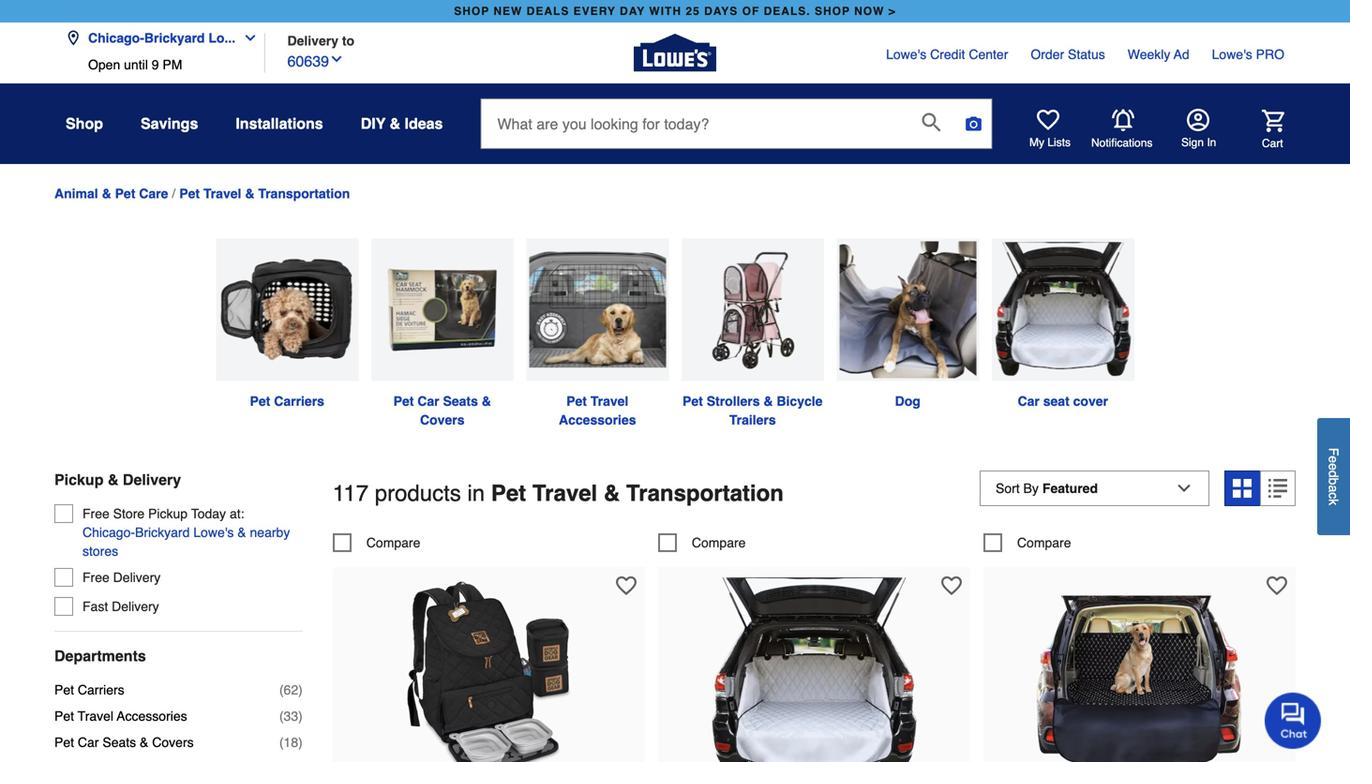 Task type: describe. For each thing, give the bounding box(es) containing it.
free for free delivery
[[83, 570, 110, 585]]

departments element
[[54, 647, 303, 666]]

sign in button
[[1182, 109, 1217, 150]]

) for ( 62 )
[[298, 683, 303, 698]]

seats inside pet car seats & covers link
[[443, 394, 478, 409]]

1 e from the top
[[1327, 456, 1342, 463]]

open until 9 pm
[[88, 57, 182, 72]]

117
[[333, 481, 369, 507]]

new
[[494, 5, 523, 18]]

location image
[[66, 30, 81, 45]]

0 horizontal spatial seats
[[103, 736, 136, 751]]

in
[[468, 481, 485, 507]]

to
[[342, 33, 355, 48]]

every
[[574, 5, 616, 18]]

a
[[1327, 485, 1342, 493]]

weekly
[[1128, 47, 1171, 62]]

chicago- for chicago-brickyard lo...
[[88, 30, 144, 45]]

pet carriers image
[[216, 239, 359, 381]]

1 horizontal spatial accessories
[[559, 413, 636, 428]]

until
[[124, 57, 148, 72]]

delivery down free delivery on the bottom left of page
[[112, 600, 159, 615]]

pet travel & transportation link
[[179, 186, 350, 201]]

lowe's credit center
[[887, 47, 1009, 62]]

lowe's home improvement account image
[[1188, 109, 1210, 131]]

1 horizontal spatial pet carriers
[[250, 394, 325, 409]]

pet travel & transportation type car seat cover image
[[992, 239, 1135, 381]]

center
[[969, 47, 1009, 62]]

pet inside pet travel accessories
[[567, 394, 587, 409]]

installations button
[[236, 107, 323, 141]]

lowe's pro
[[1213, 47, 1285, 62]]

fast delivery
[[83, 600, 159, 615]]

f e e d b a c k button
[[1318, 418, 1351, 535]]

chicago-brickyard lowe's & nearby stores
[[83, 525, 290, 559]]

62
[[284, 683, 298, 698]]

/
[[172, 186, 176, 201]]

2 e from the top
[[1327, 463, 1342, 471]]

savings button
[[141, 107, 198, 141]]

f
[[1327, 448, 1342, 456]]

car seat cover
[[1018, 394, 1109, 409]]

animal & pet care / pet travel & transportation
[[54, 186, 350, 201]]

25
[[686, 5, 700, 18]]

my lists link
[[1030, 109, 1071, 150]]

diy
[[361, 115, 386, 132]]

chicago-brickyard lo... button
[[66, 19, 266, 57]]

search image
[[923, 113, 941, 132]]

pro
[[1257, 47, 1285, 62]]

k
[[1327, 499, 1342, 506]]

cart
[[1263, 137, 1284, 150]]

) for ( 33 )
[[298, 709, 303, 724]]

dog link
[[831, 239, 986, 411]]

travel down departments on the bottom of page
[[78, 709, 114, 724]]

deals
[[527, 5, 570, 18]]

car inside 'pet car seats & covers'
[[418, 394, 440, 409]]

strollers
[[707, 394, 760, 409]]

chicago-brickyard lo...
[[88, 30, 236, 45]]

nearby
[[250, 525, 290, 540]]

9
[[152, 57, 159, 72]]

lowe's home improvement notification center image
[[1113, 109, 1135, 132]]

0 horizontal spatial pet carriers
[[54, 683, 124, 698]]

& inside pet strollers & bicycle trailers
[[764, 394, 773, 409]]

0 vertical spatial pet travel accessories
[[559, 394, 636, 428]]

pet inside 'pet car seats & covers'
[[394, 394, 414, 409]]

open
[[88, 57, 120, 72]]

60639 button
[[288, 48, 344, 73]]

free delivery
[[83, 570, 161, 585]]

compare for 5001770261 element
[[1018, 536, 1072, 551]]

departments
[[54, 648, 146, 665]]

with
[[650, 5, 682, 18]]

0 horizontal spatial covers
[[152, 736, 194, 751]]

cover
[[1074, 394, 1109, 409]]

products
[[375, 481, 461, 507]]

0 vertical spatial carriers
[[274, 394, 325, 409]]

( for 62
[[279, 683, 284, 698]]

pet travel accessories image
[[526, 239, 669, 381]]

bicycle
[[777, 394, 823, 409]]

( for 18
[[279, 736, 284, 751]]

d
[[1327, 471, 1342, 478]]

c
[[1327, 493, 1342, 499]]

pm
[[163, 57, 182, 72]]

cart button
[[1236, 110, 1285, 151]]

chicago- for chicago-brickyard lowe's & nearby stores
[[83, 525, 135, 540]]

notifications
[[1092, 136, 1153, 149]]

animal & pet care link
[[54, 186, 168, 201]]

in
[[1208, 136, 1217, 149]]

store
[[113, 507, 145, 522]]

pet travel accessories link
[[520, 239, 675, 430]]

my lists
[[1030, 136, 1071, 149]]

( 18 )
[[279, 736, 303, 751]]

heart outline image
[[942, 576, 962, 596]]

5001770261 element
[[984, 534, 1072, 552]]

b
[[1327, 478, 1342, 485]]

lowe's home improvement lists image
[[1037, 109, 1060, 131]]

) for ( 18 )
[[298, 736, 303, 751]]

now
[[855, 5, 885, 18]]

lowe's pro link
[[1213, 45, 1285, 64]]

at:
[[230, 507, 244, 522]]

& inside chicago-brickyard lowe's & nearby stores
[[238, 525, 246, 540]]

2 heart outline image from the left
[[1267, 576, 1288, 596]]

pet car seats & covers inside pet car seats & covers link
[[394, 394, 495, 428]]

care
[[139, 186, 168, 201]]

of
[[743, 5, 760, 18]]

chevron down image
[[329, 52, 344, 67]]

compare for 5001770411 element
[[692, 536, 746, 551]]



Task type: locate. For each thing, give the bounding box(es) containing it.
2 ) from the top
[[298, 709, 303, 724]]

1 vertical spatial brickyard
[[135, 525, 190, 540]]

transportation inside animal & pet care / pet travel & transportation
[[258, 186, 350, 201]]

travel inside animal & pet care / pet travel & transportation
[[204, 186, 241, 201]]

weekly ad
[[1128, 47, 1190, 62]]

list view image
[[1269, 479, 1288, 498]]

pet car seats & covers up products
[[394, 394, 495, 428]]

lowe's down today
[[193, 525, 234, 540]]

seats
[[443, 394, 478, 409], [103, 736, 136, 751]]

sign in
[[1182, 136, 1217, 149]]

1 horizontal spatial lowe's
[[887, 47, 927, 62]]

1 horizontal spatial car
[[418, 394, 440, 409]]

free left "store"
[[83, 507, 110, 522]]

heart outline image
[[616, 576, 637, 596], [1267, 576, 1288, 596]]

brickyard inside chicago-brickyard lowe's & nearby stores
[[135, 525, 190, 540]]

pickup up chicago-brickyard lowe's & nearby stores
[[148, 507, 188, 522]]

) down ( 62 )
[[298, 709, 303, 724]]

1 horizontal spatial seats
[[443, 394, 478, 409]]

shop button
[[66, 107, 103, 141]]

savings
[[141, 115, 198, 132]]

pet inside pet strollers & bicycle trailers
[[683, 394, 703, 409]]

ideas
[[405, 115, 443, 132]]

Search Query text field
[[482, 99, 908, 148]]

ad
[[1174, 47, 1190, 62]]

order status link
[[1031, 45, 1106, 64]]

1 vertical spatial covers
[[152, 736, 194, 751]]

pet strollers & bicycle trailers link
[[675, 239, 831, 430]]

pickup & delivery
[[54, 471, 181, 489]]

0 horizontal spatial lowe's
[[193, 525, 234, 540]]

1 horizontal spatial heart outline image
[[1267, 576, 1288, 596]]

fast
[[83, 600, 108, 615]]

1 vertical spatial pet car seats & covers
[[54, 736, 194, 751]]

2 vertical spatial (
[[279, 736, 284, 751]]

33
[[284, 709, 298, 724]]

1 ) from the top
[[298, 683, 303, 698]]

1 horizontal spatial carriers
[[274, 394, 325, 409]]

compare inside 5014733531 element
[[367, 536, 421, 551]]

brickyard
[[144, 30, 205, 45], [135, 525, 190, 540]]

1 vertical spatial pickup
[[148, 507, 188, 522]]

jumbl large pet cargo liner with side walls - gray, machine washable, universal fit - pet car seat cover for large dogs/cats - waterproof image
[[711, 577, 918, 763]]

1 compare from the left
[[367, 536, 421, 551]]

pickup up stores
[[54, 471, 104, 489]]

0 horizontal spatial pet travel accessories
[[54, 709, 187, 724]]

pet car seats & covers
[[394, 394, 495, 428], [54, 736, 194, 751]]

1 vertical spatial pet travel accessories
[[54, 709, 187, 724]]

0 vertical spatial transportation
[[258, 186, 350, 201]]

chicago- up stores
[[83, 525, 135, 540]]

lo...
[[209, 30, 236, 45]]

lowe's home improvement cart image
[[1263, 110, 1285, 132]]

1 ( from the top
[[279, 683, 284, 698]]

0 vertical spatial chicago-
[[88, 30, 144, 45]]

0 horizontal spatial pet car seats & covers
[[54, 736, 194, 751]]

free for free store pickup today at:
[[83, 507, 110, 522]]

shop new deals every day with 25 days of deals. shop now > link
[[450, 0, 900, 23]]

travel right in
[[533, 481, 598, 507]]

brickyard for lowe's
[[135, 525, 190, 540]]

0 vertical spatial pet carriers
[[250, 394, 325, 409]]

) down ( 33 )
[[298, 736, 303, 751]]

&
[[390, 115, 401, 132], [102, 186, 111, 201], [245, 186, 255, 201], [482, 394, 491, 409], [764, 394, 773, 409], [108, 471, 119, 489], [604, 481, 620, 507], [238, 525, 246, 540], [140, 736, 149, 751]]

compare inside 5001770261 element
[[1018, 536, 1072, 551]]

carriers down the pet carriers image
[[274, 394, 325, 409]]

pawple large universal waterproof cargo liner for dogs - black | pet car seat cover | machine washable polyester | fits all standard vehicles image
[[1037, 577, 1243, 763]]

0 vertical spatial free
[[83, 507, 110, 522]]

covers down departments element
[[152, 736, 194, 751]]

1 vertical spatial free
[[83, 570, 110, 585]]

1 vertical spatial carriers
[[78, 683, 124, 698]]

lowe's for lowe's pro
[[1213, 47, 1253, 62]]

( for 33
[[279, 709, 284, 724]]

brickyard up 'pm'
[[144, 30, 205, 45]]

free store pickup today at:
[[83, 507, 244, 522]]

delivery to
[[288, 33, 355, 48]]

accessories down departments element
[[117, 709, 187, 724]]

brickyard inside chicago-brickyard lo... "button"
[[144, 30, 205, 45]]

compare inside 5001770411 element
[[692, 536, 746, 551]]

0 vertical spatial accessories
[[559, 413, 636, 428]]

)
[[298, 683, 303, 698], [298, 709, 303, 724], [298, 736, 303, 751]]

brickyard down free store pickup today at:
[[135, 525, 190, 540]]

pet carriers
[[250, 394, 325, 409], [54, 683, 124, 698]]

day
[[620, 5, 646, 18]]

delivery up fast delivery
[[113, 570, 161, 585]]

shop
[[454, 5, 490, 18], [815, 5, 851, 18]]

0 vertical spatial brickyard
[[144, 30, 205, 45]]

f e e d b a c k
[[1327, 448, 1342, 506]]

0 horizontal spatial car
[[78, 736, 99, 751]]

( up ( 33 )
[[279, 683, 284, 698]]

dog
[[896, 394, 921, 409]]

pet car seats & covers down departments on the bottom of page
[[54, 736, 194, 751]]

lowe's inside chicago-brickyard lowe's & nearby stores
[[193, 525, 234, 540]]

animal
[[54, 186, 98, 201]]

credit
[[931, 47, 966, 62]]

1 vertical spatial pet carriers
[[54, 683, 124, 698]]

1 horizontal spatial pet car seats & covers
[[394, 394, 495, 428]]

1 horizontal spatial covers
[[420, 413, 465, 428]]

0 horizontal spatial accessories
[[117, 709, 187, 724]]

stores
[[83, 544, 118, 559]]

pet strollers & bicycle trailers
[[683, 394, 827, 428]]

1 heart outline image from the left
[[616, 576, 637, 596]]

0 horizontal spatial compare
[[367, 536, 421, 551]]

diy & ideas button
[[361, 107, 443, 141]]

pet carriers down departments on the bottom of page
[[54, 683, 124, 698]]

0 horizontal spatial transportation
[[258, 186, 350, 201]]

chicago- up open
[[88, 30, 144, 45]]

>
[[889, 5, 897, 18]]

117 products in pet travel & transportation
[[333, 481, 784, 507]]

60639
[[288, 53, 329, 70]]

delivery up 60639
[[288, 33, 339, 48]]

pet car seats & covers link
[[365, 239, 520, 430]]

5001770411 element
[[658, 534, 746, 552]]

shop left now
[[815, 5, 851, 18]]

chicago- inside "button"
[[88, 30, 144, 45]]

compare
[[367, 536, 421, 551], [692, 536, 746, 551], [1018, 536, 1072, 551]]

1 horizontal spatial pickup
[[148, 507, 188, 522]]

0 horizontal spatial shop
[[454, 5, 490, 18]]

car left seat
[[1018, 394, 1040, 409]]

1 free from the top
[[83, 507, 110, 522]]

chicago-brickyard lowe's & nearby stores button
[[83, 524, 303, 561]]

None search field
[[481, 98, 993, 167]]

2 horizontal spatial lowe's
[[1213, 47, 1253, 62]]

accessories up 117 products in pet travel & transportation
[[559, 413, 636, 428]]

today
[[191, 507, 226, 522]]

lowe's left pro
[[1213, 47, 1253, 62]]

order status
[[1031, 47, 1106, 62]]

lowe's credit center link
[[887, 45, 1009, 64]]

( down ( 62 )
[[279, 709, 284, 724]]

0 horizontal spatial heart outline image
[[616, 576, 637, 596]]

accessories
[[559, 413, 636, 428], [117, 709, 187, 724]]

pet car seats & covers image
[[371, 239, 514, 381]]

brickyard for lo...
[[144, 30, 205, 45]]

0 horizontal spatial pickup
[[54, 471, 104, 489]]

covers up products
[[420, 413, 465, 428]]

camera image
[[965, 114, 984, 133]]

chevron down image
[[236, 30, 258, 45]]

2 vertical spatial )
[[298, 736, 303, 751]]

travel
[[204, 186, 241, 201], [591, 394, 629, 409], [533, 481, 598, 507], [78, 709, 114, 724]]

chicago- inside chicago-brickyard lowe's & nearby stores
[[83, 525, 135, 540]]

pet travel & transportation pet type dog image
[[837, 239, 980, 381]]

2 shop from the left
[[815, 5, 851, 18]]

transportation down installations button
[[258, 186, 350, 201]]

( 62 )
[[279, 683, 303, 698]]

3 ) from the top
[[298, 736, 303, 751]]

lowe's for lowe's credit center
[[887, 47, 927, 62]]

1 vertical spatial transportation
[[627, 481, 784, 507]]

2 free from the top
[[83, 570, 110, 585]]

1 horizontal spatial pet travel accessories
[[559, 394, 636, 428]]

seat
[[1044, 394, 1070, 409]]

free
[[83, 507, 110, 522], [83, 570, 110, 585]]

car seat cover link
[[986, 239, 1141, 411]]

0 horizontal spatial carriers
[[78, 683, 124, 698]]

2 horizontal spatial car
[[1018, 394, 1040, 409]]

pet carriers link
[[210, 239, 365, 411]]

free down stores
[[83, 570, 110, 585]]

2 ( from the top
[[279, 709, 284, 724]]

carriers down departments on the bottom of page
[[78, 683, 124, 698]]

5014733531 element
[[333, 534, 421, 552]]

lowe's home improvement logo image
[[634, 12, 717, 94]]

pet travel accessories down departments on the bottom of page
[[54, 709, 187, 724]]

transportation up 5001770411 element
[[627, 481, 784, 507]]

lowe's
[[887, 47, 927, 62], [1213, 47, 1253, 62], [193, 525, 234, 540]]

grid view image
[[1234, 479, 1252, 498]]

2 horizontal spatial compare
[[1018, 536, 1072, 551]]

0 vertical spatial seats
[[443, 394, 478, 409]]

0 vertical spatial )
[[298, 683, 303, 698]]

( 33 )
[[279, 709, 303, 724]]

weekly ad link
[[1128, 45, 1190, 64]]

lists
[[1048, 136, 1071, 149]]

diy & ideas
[[361, 115, 443, 132]]

pet
[[115, 186, 135, 201], [179, 186, 200, 201], [250, 394, 270, 409], [394, 394, 414, 409], [567, 394, 587, 409], [683, 394, 703, 409], [491, 481, 526, 507], [54, 683, 74, 698], [54, 709, 74, 724], [54, 736, 74, 751]]

car down departments on the bottom of page
[[78, 736, 99, 751]]

compare for 5014733531 element
[[367, 536, 421, 551]]

1 shop from the left
[[454, 5, 490, 18]]

0 vertical spatial (
[[279, 683, 284, 698]]

1 vertical spatial (
[[279, 709, 284, 724]]

sign
[[1182, 136, 1204, 149]]

1 vertical spatial chicago-
[[83, 525, 135, 540]]

delivery up free store pickup today at:
[[123, 471, 181, 489]]

pet travel accessories up 117 products in pet travel & transportation
[[559, 394, 636, 428]]

covers inside 'pet car seats & covers'
[[420, 413, 465, 428]]

1 horizontal spatial transportation
[[627, 481, 784, 507]]

status
[[1068, 47, 1106, 62]]

travel down 'pet travel accessories' image at left
[[591, 394, 629, 409]]

installations
[[236, 115, 323, 132]]

mobile dog gear travel kit - ready to go pet accessories for dogs - backpack with large storage, food carriers, placemat, and bowls image
[[386, 577, 592, 763]]

my
[[1030, 136, 1045, 149]]

e up b
[[1327, 463, 1342, 471]]

0 vertical spatial covers
[[420, 413, 465, 428]]

shop new deals every day with 25 days of deals. shop now >
[[454, 5, 897, 18]]

days
[[705, 5, 739, 18]]

1 vertical spatial seats
[[103, 736, 136, 751]]

1 vertical spatial accessories
[[117, 709, 187, 724]]

pet carriers down the pet carriers image
[[250, 394, 325, 409]]

1 vertical spatial )
[[298, 709, 303, 724]]

order
[[1031, 47, 1065, 62]]

seats down pet car seats & covers image
[[443, 394, 478, 409]]

shop left 'new'
[[454, 5, 490, 18]]

seats down departments on the bottom of page
[[103, 736, 136, 751]]

0 vertical spatial pet car seats & covers
[[394, 394, 495, 428]]

pet travel accessories
[[559, 394, 636, 428], [54, 709, 187, 724]]

travel right /
[[204, 186, 241, 201]]

18
[[284, 736, 298, 751]]

e up the d
[[1327, 456, 1342, 463]]

( down ( 33 )
[[279, 736, 284, 751]]

shop
[[66, 115, 103, 132]]

3 ( from the top
[[279, 736, 284, 751]]

0 vertical spatial pickup
[[54, 471, 104, 489]]

trailers
[[730, 413, 776, 428]]

3 compare from the left
[[1018, 536, 1072, 551]]

2 compare from the left
[[692, 536, 746, 551]]

lowe's left 'credit'
[[887, 47, 927, 62]]

1 horizontal spatial compare
[[692, 536, 746, 551]]

pet strollers & bicycle trailers image
[[682, 239, 824, 381]]

chat invite button image
[[1265, 692, 1323, 750]]

) up ( 33 )
[[298, 683, 303, 698]]

car down pet car seats & covers image
[[418, 394, 440, 409]]

1 horizontal spatial shop
[[815, 5, 851, 18]]



Task type: vqa. For each thing, say whether or not it's contained in the screenshot.
F on the right bottom of page
yes



